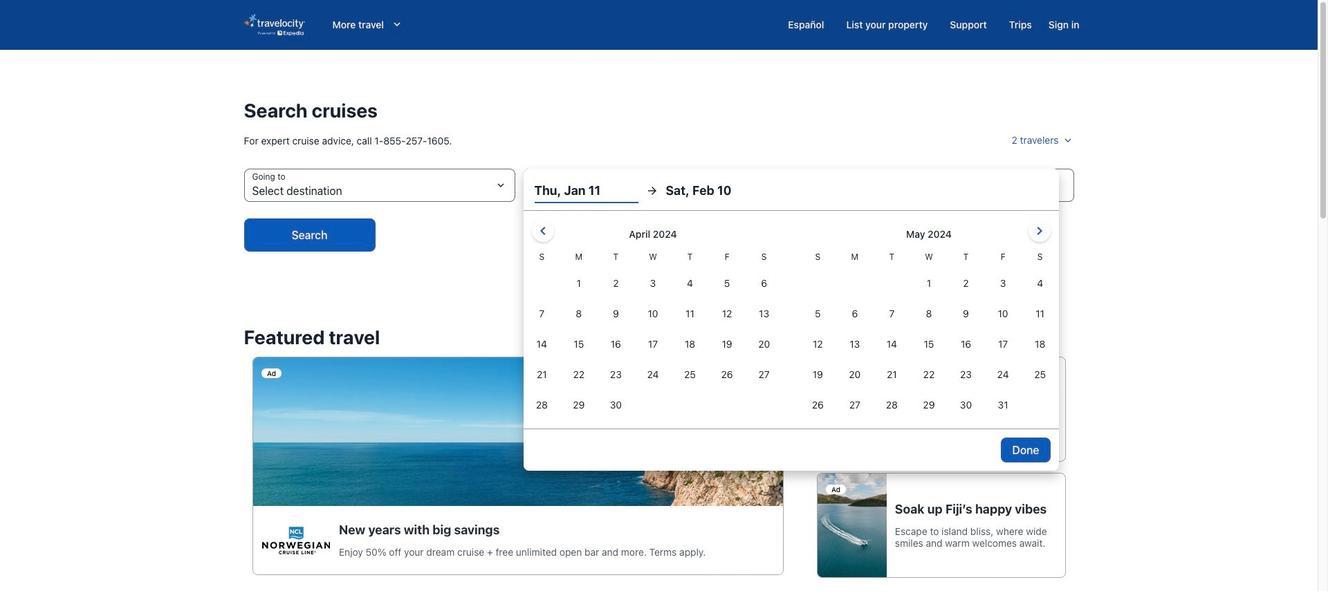 Task type: vqa. For each thing, say whether or not it's contained in the screenshot.
Next month 'icon'
yes



Task type: describe. For each thing, give the bounding box(es) containing it.
next month image
[[1031, 223, 1048, 239]]

2 travelers image
[[1061, 134, 1074, 147]]



Task type: locate. For each thing, give the bounding box(es) containing it.
travelocity logo image
[[244, 14, 305, 36]]

featured travel region
[[236, 318, 1082, 587]]

previous month image
[[534, 223, 551, 239]]

main content
[[0, 50, 1318, 591]]



